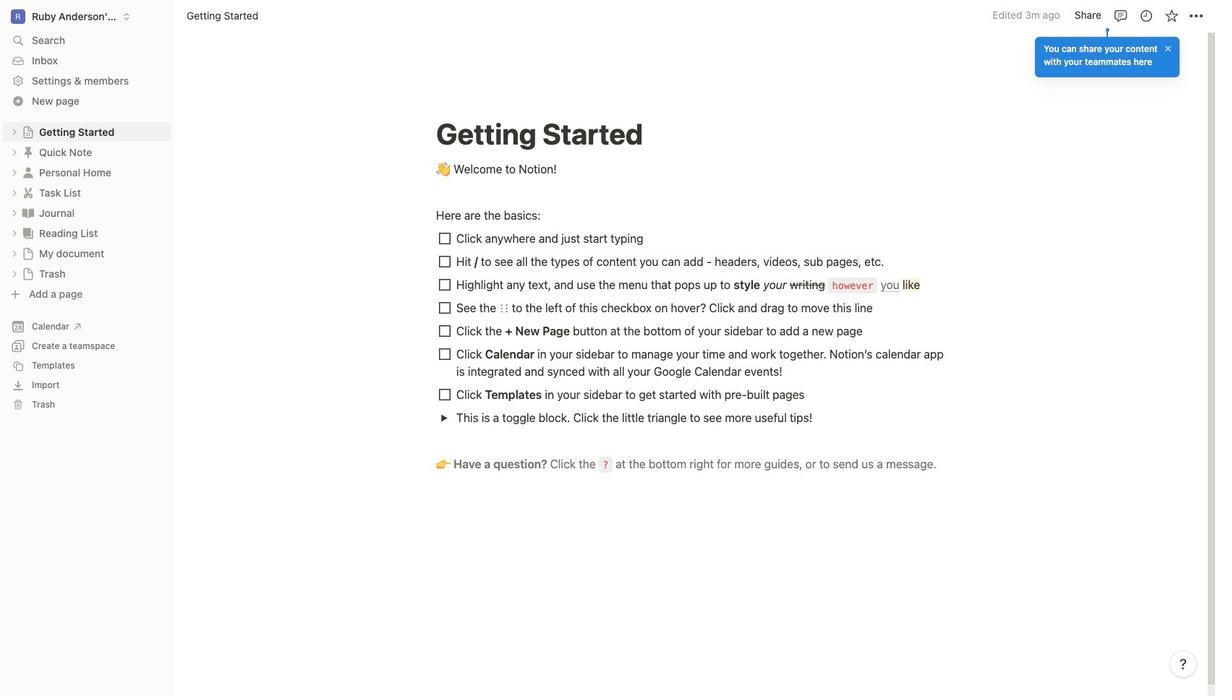 Task type: locate. For each thing, give the bounding box(es) containing it.
0 vertical spatial open image
[[10, 188, 19, 197]]

change page icon image
[[22, 126, 35, 139], [21, 145, 35, 160], [21, 165, 35, 180], [21, 186, 35, 200], [21, 206, 35, 220], [21, 226, 35, 241], [22, 247, 35, 260], [22, 267, 35, 280]]

2 vertical spatial open image
[[10, 249, 19, 258]]

3 open image from the top
[[10, 249, 19, 258]]

👋 image
[[436, 159, 451, 178]]

1 vertical spatial open image
[[10, 209, 19, 217]]

open image
[[10, 188, 19, 197], [10, 209, 19, 217], [10, 249, 19, 258]]

open image
[[10, 128, 19, 136], [10, 148, 19, 157], [10, 168, 19, 177], [10, 229, 19, 238], [10, 269, 19, 278], [440, 414, 448, 422]]

favorite image
[[1164, 8, 1179, 23]]

👉 image
[[436, 454, 451, 473]]

comments image
[[1114, 8, 1128, 23]]



Task type: vqa. For each thing, say whether or not it's contained in the screenshot.
🐶 image
no



Task type: describe. For each thing, give the bounding box(es) containing it.
2 open image from the top
[[10, 209, 19, 217]]

1 open image from the top
[[10, 188, 19, 197]]

updates image
[[1139, 8, 1154, 23]]



